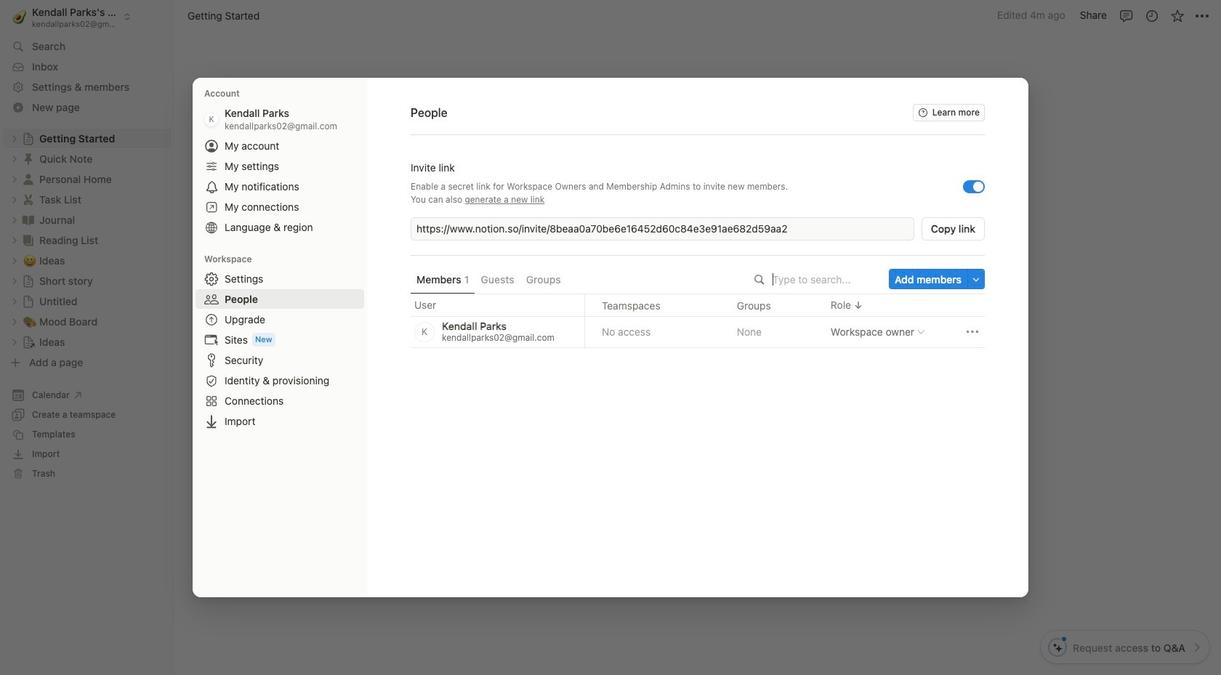 Task type: locate. For each thing, give the bounding box(es) containing it.
None text field
[[417, 222, 912, 236]]

👋 image
[[442, 160, 457, 179]]

type to search... image
[[755, 275, 765, 285]]



Task type: describe. For each thing, give the bounding box(es) containing it.
Type to search... text field
[[773, 273, 879, 286]]

favorite image
[[1171, 8, 1185, 23]]

comments image
[[1120, 8, 1134, 23]]

🥑 image
[[13, 7, 26, 26]]

updates image
[[1145, 8, 1160, 23]]



Task type: vqa. For each thing, say whether or not it's contained in the screenshot.
🖼️ image
no



